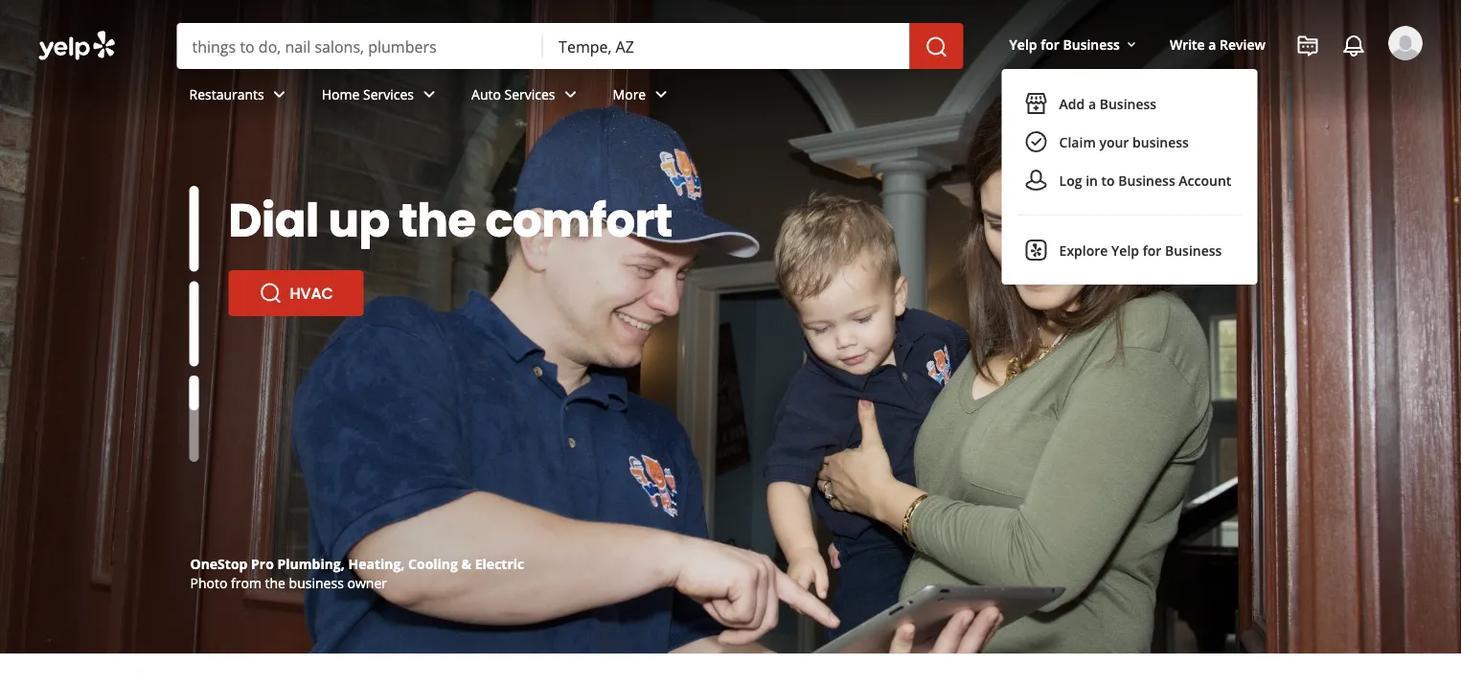 Task type: vqa. For each thing, say whether or not it's contained in the screenshot.
Add a Business at the top
yes



Task type: locate. For each thing, give the bounding box(es) containing it.
business up log in to business account
[[1133, 133, 1189, 151]]

claim your business
[[1059, 133, 1189, 151]]

select slide image left 24 search v2 image
[[189, 281, 199, 367]]

1 vertical spatial business
[[289, 574, 344, 592]]

home
[[322, 85, 360, 103]]

photo
[[190, 574, 227, 592]]

0 vertical spatial business
[[1133, 133, 1189, 151]]

business left the 16 chevron down v2 icon
[[1063, 35, 1120, 53]]

24 yelp for biz v2 image
[[1025, 239, 1048, 262]]

Near text field
[[559, 35, 895, 57]]

business up claim your business button
[[1100, 94, 1157, 113]]

0 vertical spatial yelp
[[1010, 35, 1037, 53]]

the
[[399, 188, 476, 253], [265, 574, 286, 592]]

none field up home services
[[192, 35, 528, 57]]

3 24 chevron down v2 image from the left
[[559, 83, 582, 106]]

2 none field from the left
[[559, 35, 895, 57]]

24 chevron down v2 image for home services
[[418, 83, 441, 106]]

onestop pro plumbing, heating, cooling & electric link
[[190, 554, 524, 573]]

1 horizontal spatial a
[[1209, 35, 1217, 53]]

owner
[[347, 574, 387, 592]]

None field
[[192, 35, 528, 57], [559, 35, 895, 57]]

business down plumbing,
[[289, 574, 344, 592]]

24 chevron down v2 image left auto
[[418, 83, 441, 106]]

pro
[[251, 554, 274, 573]]

2 24 chevron down v2 image from the left
[[418, 83, 441, 106]]

0 horizontal spatial 24 chevron down v2 image
[[268, 83, 291, 106]]

24 search v2 image
[[259, 282, 282, 305]]

cooling
[[408, 554, 458, 573]]

a right write
[[1209, 35, 1217, 53]]

business inside onestop pro plumbing, heating, cooling & electric photo from the business owner
[[289, 574, 344, 592]]

24 chevron down v2 image inside auto services link
[[559, 83, 582, 106]]

the down pro
[[265, 574, 286, 592]]

1 horizontal spatial business
[[1133, 133, 1189, 151]]

1 vertical spatial the
[[265, 574, 286, 592]]

business
[[1063, 35, 1120, 53], [1100, 94, 1157, 113], [1119, 171, 1176, 189], [1165, 241, 1222, 259]]

0 horizontal spatial for
[[1041, 35, 1060, 53]]

none field up 24 chevron down v2 image
[[559, 35, 895, 57]]

services
[[363, 85, 414, 103], [505, 85, 555, 103]]

notifications image
[[1343, 35, 1366, 58]]

select slide image left dial
[[189, 186, 199, 272]]

services right auto
[[505, 85, 555, 103]]

1 vertical spatial yelp
[[1112, 241, 1139, 259]]

log in to business account
[[1059, 171, 1232, 189]]

none field find
[[192, 35, 528, 57]]

1 horizontal spatial 24 chevron down v2 image
[[418, 83, 441, 106]]

a right add
[[1089, 94, 1096, 113]]

0 horizontal spatial services
[[363, 85, 414, 103]]

from
[[231, 574, 262, 592]]

0 horizontal spatial business
[[289, 574, 344, 592]]

a inside button
[[1089, 94, 1096, 113]]

restaurants
[[189, 85, 264, 103]]

yelp up 24 add biz v2 icon
[[1010, 35, 1037, 53]]

24 chevron down v2 image inside "restaurants" link
[[268, 83, 291, 106]]

1 vertical spatial select slide image
[[189, 281, 199, 367]]

business
[[1133, 133, 1189, 151], [289, 574, 344, 592]]

to
[[1102, 171, 1115, 189]]

24 chevron down v2 image
[[268, 83, 291, 106], [418, 83, 441, 106], [559, 83, 582, 106]]

24 chevron down v2 image
[[650, 83, 673, 106]]

1 horizontal spatial none field
[[559, 35, 895, 57]]

2 select slide image from the top
[[189, 281, 199, 367]]

1 services from the left
[[363, 85, 414, 103]]

services right home
[[363, 85, 414, 103]]

a
[[1209, 35, 1217, 53], [1089, 94, 1096, 113]]

explore yelp for business button
[[1017, 231, 1243, 269]]

0 horizontal spatial a
[[1089, 94, 1096, 113]]

projects image
[[1297, 35, 1320, 58]]

for
[[1041, 35, 1060, 53], [1143, 241, 1162, 259]]

business down account
[[1165, 241, 1222, 259]]

0 vertical spatial select slide image
[[189, 186, 199, 272]]

comfort
[[485, 188, 673, 253]]

electric
[[475, 554, 524, 573]]

search image
[[925, 36, 948, 59]]

auto
[[472, 85, 501, 103]]

for up 24 add biz v2 icon
[[1041, 35, 1060, 53]]

a for write
[[1209, 35, 1217, 53]]

24 chevron down v2 image right the auto services
[[559, 83, 582, 106]]

select slide image
[[189, 186, 199, 272], [189, 281, 199, 367]]

for right "explore"
[[1143, 241, 1162, 259]]

1 horizontal spatial services
[[505, 85, 555, 103]]

explore banner section banner
[[0, 0, 1461, 654]]

1 horizontal spatial for
[[1143, 241, 1162, 259]]

24 chevron down v2 image inside home services link
[[418, 83, 441, 106]]

2 services from the left
[[505, 85, 555, 103]]

0 vertical spatial a
[[1209, 35, 1217, 53]]

1 vertical spatial for
[[1143, 241, 1162, 259]]

0 horizontal spatial the
[[265, 574, 286, 592]]

None search field
[[0, 0, 1461, 285], [177, 23, 967, 69], [0, 0, 1461, 285], [177, 23, 967, 69]]

24 chevron down v2 image for restaurants
[[268, 83, 291, 106]]

1 none field from the left
[[192, 35, 528, 57]]

claim your business button
[[1017, 123, 1243, 161]]

hvac
[[290, 282, 333, 304]]

1 24 chevron down v2 image from the left
[[268, 83, 291, 106]]

user actions element
[[994, 24, 1450, 285]]

1 horizontal spatial yelp
[[1112, 241, 1139, 259]]

heating,
[[348, 554, 405, 573]]

the right up
[[399, 188, 476, 253]]

24 add biz v2 image
[[1025, 92, 1048, 115]]

yelp
[[1010, 35, 1037, 53], [1112, 241, 1139, 259]]

plumbing,
[[277, 554, 345, 573]]

1 horizontal spatial the
[[399, 188, 476, 253]]

yelp right "explore"
[[1112, 241, 1139, 259]]

2 horizontal spatial 24 chevron down v2 image
[[559, 83, 582, 106]]

0 horizontal spatial none field
[[192, 35, 528, 57]]

0 vertical spatial the
[[399, 188, 476, 253]]

explore
[[1059, 241, 1108, 259]]

1 vertical spatial a
[[1089, 94, 1096, 113]]

services for home services
[[363, 85, 414, 103]]

&
[[462, 554, 472, 573]]

add a business
[[1059, 94, 1157, 113]]

24 chevron down v2 image right restaurants
[[268, 83, 291, 106]]



Task type: describe. For each thing, give the bounding box(es) containing it.
1 select slide image from the top
[[189, 186, 199, 272]]

24 chevron down v2 image for auto services
[[559, 83, 582, 106]]

24 friends v2 image
[[1025, 169, 1048, 192]]

add
[[1059, 94, 1085, 113]]

write a review
[[1170, 35, 1266, 53]]

business right the to
[[1119, 171, 1176, 189]]

kendall p. image
[[1389, 26, 1423, 60]]

review
[[1220, 35, 1266, 53]]

in
[[1086, 171, 1098, 189]]

up
[[328, 188, 390, 253]]

onestop
[[190, 554, 248, 573]]

hvac link
[[229, 270, 364, 316]]

add a business button
[[1017, 84, 1243, 123]]

business categories element
[[174, 69, 1423, 125]]

Find text field
[[192, 35, 528, 57]]

write
[[1170, 35, 1205, 53]]

more
[[613, 85, 646, 103]]

more link
[[598, 69, 688, 125]]

services for auto services
[[505, 85, 555, 103]]

16 chevron down v2 image
[[1124, 37, 1139, 52]]

home services
[[322, 85, 414, 103]]

24 claim v2 image
[[1025, 130, 1048, 153]]

a for add
[[1089, 94, 1096, 113]]

home services link
[[306, 69, 456, 125]]

none field "near"
[[559, 35, 895, 57]]

yelp for business button
[[1002, 27, 1147, 61]]

claim
[[1059, 133, 1096, 151]]

dial up the comfort
[[229, 188, 673, 253]]

0 horizontal spatial yelp
[[1010, 35, 1037, 53]]

business inside button
[[1133, 133, 1189, 151]]

onestop pro plumbing, heating, cooling & electric photo from the business owner
[[190, 554, 524, 592]]

account
[[1179, 171, 1232, 189]]

log
[[1059, 171, 1082, 189]]

log in to business account button
[[1017, 161, 1243, 199]]

write a review link
[[1162, 27, 1274, 61]]

dial
[[229, 188, 319, 253]]

auto services link
[[456, 69, 598, 125]]

0 vertical spatial for
[[1041, 35, 1060, 53]]

your
[[1100, 133, 1129, 151]]

explore yelp for business
[[1059, 241, 1222, 259]]

yelp for business
[[1010, 35, 1120, 53]]

restaurants link
[[174, 69, 306, 125]]

the inside onestop pro plumbing, heating, cooling & electric photo from the business owner
[[265, 574, 286, 592]]

auto services
[[472, 85, 555, 103]]



